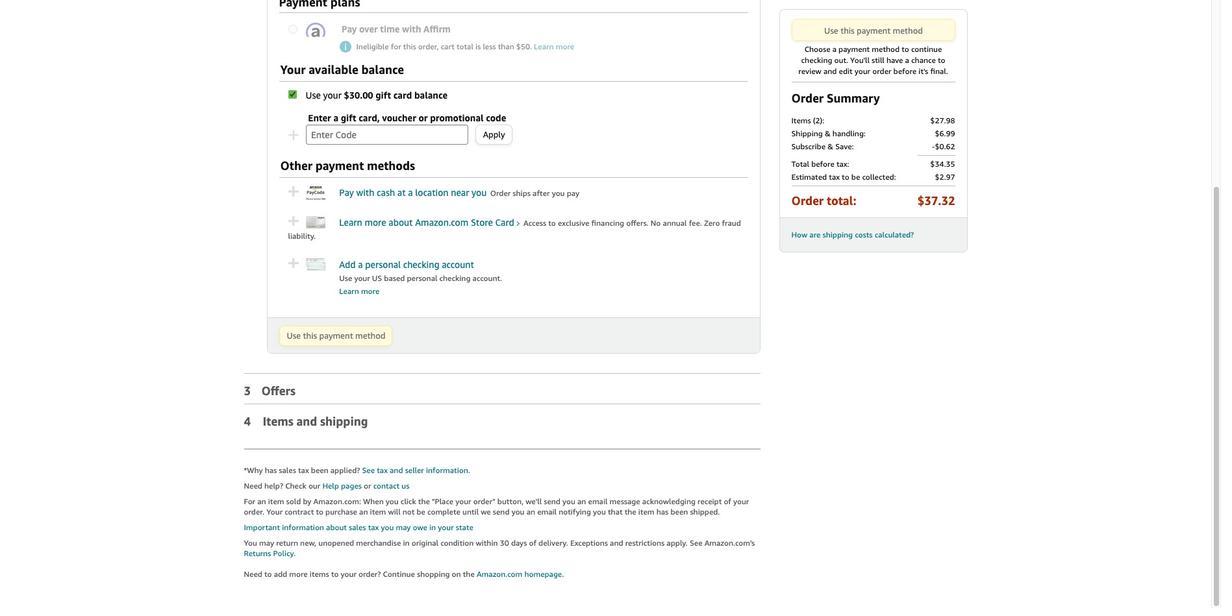 Task type: vqa. For each thing, say whether or not it's contained in the screenshot.
Deals to the left
no



Task type: describe. For each thing, give the bounding box(es) containing it.
0 vertical spatial has
[[265, 466, 277, 475]]

order
[[873, 66, 892, 76]]

$30.00
[[344, 90, 373, 101]]

you up the notifying at the left of page
[[563, 497, 576, 507]]

us
[[402, 481, 410, 491]]

1 vertical spatial email
[[537, 507, 557, 517]]

owe
[[413, 523, 427, 533]]

0 horizontal spatial balance
[[362, 63, 404, 77]]

0 horizontal spatial learn more link
[[339, 286, 380, 296]]

you
[[244, 538, 257, 548]]

a right the 'at'
[[408, 187, 413, 198]]

use this payment method inside main content
[[287, 331, 386, 341]]

how are shipping costs calculated? link
[[792, 230, 914, 240]]

homepage
[[525, 570, 562, 579]]

items for items and shipping
[[263, 414, 293, 429]]

total
[[457, 42, 474, 52]]

summary
[[827, 91, 880, 105]]

you down button,
[[512, 507, 525, 517]]

amazon.com homepage link
[[477, 570, 562, 579]]

your right "receipt"
[[734, 497, 749, 507]]

you may return new, unopened merchandise in original condition within 30 days of delivery. exceptions and restrictions apply. see amazon.com's returns policy .
[[244, 538, 755, 559]]

and inside the choose a payment method to continue checking out. you'll still have a chance to review and edit your order before it's final.
[[824, 66, 837, 76]]

to right items
[[331, 570, 339, 579]]

shipping
[[792, 129, 823, 138]]

help pages link
[[323, 481, 362, 491]]

estimated
[[792, 172, 827, 182]]

pay over time with affirm
[[342, 23, 451, 34]]

a for enter a gift card, voucher or promotional code
[[334, 113, 339, 124]]

out.
[[835, 55, 849, 65]]

order inside pay with cash at a location near you order ships after you pay
[[490, 189, 511, 198]]

days
[[511, 538, 527, 548]]

ships
[[513, 189, 531, 198]]

0 horizontal spatial before
[[812, 159, 835, 169]]

about inside *why has sales tax been applied? see tax and seller information. need help? check our help pages or contact us for an item sold by amazon.com: when you click the "place your order" button, we'll send you an email message acknowledging receipt of your order. your contract to purchase an item will not be complete until we send you an email notifying you that the item has been shipped. important information about sales tax you may owe in your state
[[326, 523, 347, 533]]

items
[[310, 570, 329, 579]]

order summary
[[792, 91, 880, 105]]

our
[[309, 481, 320, 491]]

subscribe & save:
[[792, 142, 854, 151]]

your inside the choose a payment method to continue checking out. you'll still have a chance to review and edit your order before it's final.
[[855, 66, 871, 76]]

payment inside the choose a payment method to continue checking out. you'll still have a chance to review and edit your order before it's final.
[[839, 44, 870, 54]]

see inside *why has sales tax been applied? see tax and seller information. need help? check our help pages or contact us for an item sold by amazon.com: when you click the "place your order" button, we'll send you an email message acknowledging receipt of your order. your contract to purchase an item will not be complete until we send you an email notifying you that the item has been shipped. important information about sales tax you may owe in your state
[[362, 466, 375, 475]]

before inside the choose a payment method to continue checking out. you'll still have a chance to review and edit your order before it's final.
[[894, 66, 917, 76]]

restrictions
[[626, 538, 665, 548]]

tax up contact
[[377, 466, 388, 475]]

contract
[[285, 507, 314, 517]]

1 vertical spatial personal
[[407, 273, 438, 283]]

review
[[799, 66, 822, 76]]

1 horizontal spatial gift
[[376, 90, 391, 101]]

learn more about amazon.com store card link
[[288, 216, 520, 229]]

more down cash
[[365, 217, 386, 228]]

1 horizontal spatial be
[[852, 172, 860, 182]]

shopping
[[417, 570, 450, 579]]

1 horizontal spatial the
[[463, 570, 475, 579]]

your down "available"
[[323, 90, 342, 101]]

$2.97
[[935, 172, 955, 182]]

shipped.
[[690, 507, 720, 517]]

continue
[[383, 570, 415, 579]]

0 vertical spatial personal
[[365, 259, 401, 270]]

(2):
[[813, 116, 825, 125]]

fee.
[[689, 218, 702, 228]]

message
[[610, 497, 640, 507]]

order?
[[359, 570, 381, 579]]

main content containing your available balance
[[244, 0, 761, 435]]

3 offers
[[244, 384, 296, 398]]

promotional
[[430, 113, 484, 124]]

card
[[394, 90, 412, 101]]

1 horizontal spatial balance
[[414, 90, 448, 101]]

no
[[651, 218, 661, 228]]

access
[[524, 218, 547, 228]]

zero
[[704, 218, 720, 228]]

access to exclusive financing offers. no annual fee. zero fraud liability.
[[288, 218, 741, 241]]

2 horizontal spatial the
[[625, 507, 637, 517]]

exceptions
[[570, 538, 608, 548]]

and inside you may return new, unopened merchandise in original condition within 30 days of delivery. exceptions and restrictions apply. see amazon.com's returns policy .
[[610, 538, 623, 548]]

shipping for are
[[823, 230, 853, 240]]

to down tax:
[[842, 172, 850, 182]]

a for choose a payment method to continue checking out. you'll still have a chance to review and edit your order before it's final.
[[833, 44, 837, 54]]

checking inside the choose a payment method to continue checking out. you'll still have a chance to review and edit your order before it's final.
[[801, 55, 833, 65]]

in inside *why has sales tax been applied? see tax and seller information. need help? check our help pages or contact us for an item sold by amazon.com: when you click the "place your order" button, we'll send you an email message acknowledging receipt of your order. your contract to purchase an item will not be complete until we send you an email notifying you that the item has been shipped. important information about sales tax you may owe in your state
[[430, 523, 436, 533]]

complete
[[428, 507, 461, 517]]

important information about sales tax you may owe in your state link
[[244, 523, 474, 533]]

to inside the access to exclusive financing offers. no annual fee. zero fraud liability.
[[549, 218, 556, 228]]

liability.
[[288, 231, 316, 241]]

methods
[[367, 159, 415, 173]]

apply.
[[667, 538, 688, 548]]

1 horizontal spatial has
[[657, 507, 669, 517]]

0 horizontal spatial send
[[493, 507, 510, 517]]

30
[[500, 538, 509, 548]]

time
[[380, 23, 400, 34]]

cart
[[441, 42, 455, 52]]

0 vertical spatial learn more link
[[534, 42, 574, 52]]

2 vertical spatial method
[[355, 331, 386, 341]]

1 vertical spatial with
[[356, 187, 375, 198]]

applied?
[[331, 466, 360, 475]]

learn more about amazon.com store card
[[339, 217, 514, 228]]

2 vertical spatial this
[[303, 331, 317, 341]]

policy
[[273, 549, 294, 559]]

apply
[[483, 130, 505, 140]]

a right have
[[905, 55, 910, 65]]

to up have
[[902, 44, 910, 54]]

how are shipping costs calculated?
[[792, 230, 914, 240]]

use up offers
[[287, 331, 301, 341]]

shipping & handling:
[[792, 129, 866, 138]]

sold
[[286, 497, 301, 507]]

0 horizontal spatial sales
[[279, 466, 296, 475]]

click
[[401, 497, 416, 507]]

account.
[[473, 273, 502, 283]]

1 vertical spatial gift
[[341, 113, 356, 124]]

you left that
[[593, 507, 606, 517]]

1 horizontal spatial sales
[[349, 523, 366, 533]]

handling:
[[833, 129, 866, 138]]

1 horizontal spatial item
[[370, 507, 386, 517]]

how
[[792, 230, 808, 240]]

2 need from the top
[[244, 570, 262, 579]]

voucher
[[382, 113, 416, 124]]

delivery.
[[539, 538, 568, 548]]

have
[[887, 55, 903, 65]]

0 horizontal spatial item
[[268, 497, 284, 507]]

your inside main content
[[280, 63, 306, 77]]

available
[[309, 63, 358, 77]]

enter
[[308, 113, 331, 124]]

acknowledging
[[642, 497, 696, 507]]

information
[[282, 523, 324, 533]]

0 horizontal spatial amazon.com
[[415, 217, 469, 228]]

0 vertical spatial with
[[402, 23, 421, 34]]

$0.62
[[935, 142, 955, 151]]

for
[[391, 42, 401, 52]]

1 horizontal spatial this
[[403, 42, 416, 52]]

returns policy link
[[244, 549, 294, 559]]

use up choose
[[825, 25, 839, 36]]

state
[[456, 523, 474, 533]]

more inside add a personal checking account use your us based personal checking account. learn more
[[361, 286, 380, 296]]

location
[[415, 187, 449, 198]]

tax up merchandise
[[368, 523, 379, 533]]

your inside add a personal checking account use your us based personal checking account. learn more
[[354, 273, 370, 283]]

0 vertical spatial email
[[588, 497, 608, 507]]

other payment methods
[[280, 159, 415, 173]]

pages
[[341, 481, 362, 491]]

2 horizontal spatial item
[[639, 507, 655, 517]]

total
[[792, 159, 810, 169]]

may inside *why has sales tax been applied? see tax and seller information. need help? check our help pages or contact us for an item sold by amazon.com: when you click the "place your order" button, we'll send you an email message acknowledging receipt of your order. your contract to purchase an item will not be complete until we send you an email notifying you that the item has been shipped. important information about sales tax you may owe in your state
[[396, 523, 411, 533]]

original
[[412, 538, 439, 548]]

merchandise
[[356, 538, 401, 548]]

and right 4
[[297, 414, 317, 429]]

order total:
[[792, 194, 857, 208]]

affirm
[[424, 23, 451, 34]]



Task type: locate. For each thing, give the bounding box(es) containing it.
0 vertical spatial about
[[389, 217, 413, 228]]

add a personal checking account link
[[339, 259, 474, 270]]

see
[[362, 466, 375, 475], [690, 538, 703, 548]]

your left order?
[[341, 570, 357, 579]]

1 vertical spatial this
[[403, 42, 416, 52]]

None radio
[[288, 25, 297, 34]]

your down complete
[[438, 523, 454, 533]]

annual
[[663, 218, 687, 228]]

check
[[285, 481, 307, 491]]

-$0.62
[[932, 142, 955, 151]]

items for items (2):
[[792, 116, 811, 125]]

0 horizontal spatial .
[[294, 549, 296, 559]]

to right contract
[[316, 507, 324, 517]]

1 vertical spatial send
[[493, 507, 510, 517]]

returns
[[244, 549, 271, 559]]

for
[[244, 497, 255, 507]]

0 vertical spatial balance
[[362, 63, 404, 77]]

the
[[418, 497, 430, 507], [625, 507, 637, 517], [463, 570, 475, 579]]

you'll
[[851, 55, 870, 65]]

tax down tax:
[[829, 172, 840, 182]]

tax up check
[[298, 466, 309, 475]]

1 horizontal spatial shipping
[[823, 230, 853, 240]]

email down we'll
[[537, 507, 557, 517]]

1 vertical spatial been
[[671, 507, 688, 517]]

$34.35
[[931, 159, 955, 169]]

method up continue
[[893, 25, 923, 36]]

before
[[894, 66, 917, 76], [812, 159, 835, 169]]

None checkbox
[[288, 91, 297, 99]]

your up until
[[456, 497, 471, 507]]

and inside *why has sales tax been applied? see tax and seller information. need help? check our help pages or contact us for an item sold by amazon.com: when you click the "place your order" button, we'll send you an email message acknowledging receipt of your order. your contract to purchase an item will not be complete until we send you an email notifying you that the item has been shipped. important information about sales tax you may owe in your state
[[390, 466, 403, 475]]

need inside *why has sales tax been applied? see tax and seller information. need help? check our help pages or contact us for an item sold by amazon.com: when you click the "place your order" button, we'll send you an email message acknowledging receipt of your order. your contract to purchase an item will not be complete until we send you an email notifying you that the item has been shipped. important information about sales tax you may owe in your state
[[244, 481, 262, 491]]

other
[[280, 159, 313, 173]]

1 horizontal spatial in
[[430, 523, 436, 533]]

0 vertical spatial learn
[[534, 42, 554, 52]]

checking down choose
[[801, 55, 833, 65]]

the right the 'click'
[[418, 497, 430, 507]]

1 vertical spatial learn
[[339, 217, 362, 228]]

purchase
[[326, 507, 357, 517]]

unopened
[[319, 538, 354, 548]]

& down 'shipping & handling:'
[[828, 142, 834, 151]]

0 horizontal spatial use this payment method
[[287, 331, 386, 341]]

about down the 'at'
[[389, 217, 413, 228]]

0 horizontal spatial been
[[311, 466, 329, 475]]

order
[[792, 91, 824, 105], [490, 189, 511, 198], [792, 194, 824, 208]]

order,
[[418, 42, 439, 52]]

see inside you may return new, unopened merchandise in original condition within 30 days of delivery. exceptions and restrictions apply. see amazon.com's returns policy .
[[690, 538, 703, 548]]

1 horizontal spatial or
[[419, 113, 428, 124]]

item down when
[[370, 507, 386, 517]]

0 horizontal spatial items
[[263, 414, 293, 429]]

1 vertical spatial or
[[364, 481, 371, 491]]

with left cash
[[356, 187, 375, 198]]

about inside main content
[[389, 217, 413, 228]]

2 horizontal spatial this
[[841, 25, 855, 36]]

need down *why
[[244, 481, 262, 491]]

been
[[311, 466, 329, 475], [671, 507, 688, 517]]

use up enter on the left top of page
[[306, 90, 321, 101]]

order"
[[473, 497, 496, 507]]

see right "applied?"
[[362, 466, 375, 475]]

0 horizontal spatial shipping
[[320, 414, 368, 429]]

before down have
[[894, 66, 917, 76]]

and left edit
[[824, 66, 837, 76]]

personal down the add a personal checking account link
[[407, 273, 438, 283]]

0 vertical spatial or
[[419, 113, 428, 124]]

0 horizontal spatial in
[[403, 538, 410, 548]]

0 vertical spatial method
[[893, 25, 923, 36]]

1 horizontal spatial .
[[562, 570, 564, 579]]

offers
[[261, 384, 296, 398]]

and right exceptions
[[610, 538, 623, 548]]

0 horizontal spatial or
[[364, 481, 371, 491]]

. down return
[[294, 549, 296, 559]]

may inside you may return new, unopened merchandise in original condition within 30 days of delivery. exceptions and restrictions apply. see amazon.com's returns policy .
[[259, 538, 274, 548]]

1 vertical spatial checking
[[403, 259, 440, 270]]

1 vertical spatial before
[[812, 159, 835, 169]]

1 vertical spatial about
[[326, 523, 347, 533]]

items (2):
[[792, 116, 825, 125]]

use
[[825, 25, 839, 36], [306, 90, 321, 101], [339, 273, 352, 283], [287, 331, 301, 341]]

ineligible for this order, cart total is less than $50. learn more
[[356, 42, 574, 52]]

0 vertical spatial .
[[294, 549, 296, 559]]

1 horizontal spatial with
[[402, 23, 421, 34]]

pay up alert icon
[[342, 23, 357, 34]]

subscribe
[[792, 142, 826, 151]]

0 horizontal spatial about
[[326, 523, 347, 533]]

1 need from the top
[[244, 481, 262, 491]]

choose
[[805, 44, 831, 54]]

ineligible
[[356, 42, 389, 52]]

the down message
[[625, 507, 637, 517]]

over
[[359, 23, 378, 34]]

a up the out.
[[833, 44, 837, 54]]

add
[[274, 570, 287, 579]]

0 vertical spatial of
[[724, 497, 732, 507]]

seller
[[405, 466, 424, 475]]

1 vertical spatial amazon.com
[[477, 570, 523, 579]]

your down the "you'll"
[[855, 66, 871, 76]]

0 vertical spatial items
[[792, 116, 811, 125]]

learn
[[534, 42, 554, 52], [339, 217, 362, 228], [339, 286, 359, 296]]

need
[[244, 481, 262, 491], [244, 570, 262, 579]]

when
[[363, 497, 384, 507]]

or inside *why has sales tax been applied? see tax and seller information. need help? check our help pages or contact us for an item sold by amazon.com: when you click the "place your order" button, we'll send you an email message acknowledging receipt of your order. your contract to purchase an item will not be complete until we send you an email notifying you that the item has been shipped. important information about sales tax you may owe in your state
[[364, 481, 371, 491]]

1 vertical spatial your
[[267, 507, 283, 517]]

after
[[533, 189, 550, 198]]

use inside add a personal checking account use your us based personal checking account. learn more
[[339, 273, 352, 283]]

order for order total:
[[792, 194, 824, 208]]

use down add on the left top
[[339, 273, 352, 283]]

learn right $50.
[[534, 42, 554, 52]]

may up returns policy link
[[259, 538, 274, 548]]

0 horizontal spatial gift
[[341, 113, 356, 124]]

pay for pay with cash at a location near you order ships after you pay
[[339, 187, 354, 198]]

has up the help? on the bottom
[[265, 466, 277, 475]]

this
[[841, 25, 855, 36], [403, 42, 416, 52], [303, 331, 317, 341]]

order.
[[244, 507, 264, 517]]

to up final.
[[938, 55, 946, 65]]

& for shipping
[[825, 129, 831, 138]]

are
[[810, 230, 821, 240]]

balance right card
[[414, 90, 448, 101]]

main content
[[244, 0, 761, 435]]

checking
[[801, 55, 833, 65], [403, 259, 440, 270], [440, 273, 471, 283]]

2 vertical spatial checking
[[440, 273, 471, 283]]

a
[[833, 44, 837, 54], [905, 55, 910, 65], [334, 113, 339, 124], [408, 187, 413, 198], [358, 259, 363, 270]]

. inside you may return new, unopened merchandise in original condition within 30 days of delivery. exceptions and restrictions apply. see amazon.com's returns policy .
[[294, 549, 296, 559]]

1 horizontal spatial about
[[389, 217, 413, 228]]

1 vertical spatial .
[[562, 570, 564, 579]]

pay down other payment methods
[[339, 187, 354, 198]]

& for subscribe
[[828, 142, 834, 151]]

at
[[398, 187, 406, 198]]

items up shipping on the top
[[792, 116, 811, 125]]

to inside *why has sales tax been applied? see tax and seller information. need help? check our help pages or contact us for an item sold by amazon.com: when you click the "place your order" button, we'll send you an email message acknowledging receipt of your order. your contract to purchase an item will not be complete until we send you an email notifying you that the item has been shipped. important information about sales tax you may owe in your state
[[316, 507, 324, 517]]

0 horizontal spatial the
[[418, 497, 430, 507]]

near
[[451, 187, 469, 198]]

.
[[294, 549, 296, 559], [562, 570, 564, 579]]

Apply submit
[[476, 126, 512, 145]]

1 horizontal spatial may
[[396, 523, 411, 533]]

gift left card
[[376, 90, 391, 101]]

amazon.com down location
[[415, 217, 469, 228]]

add a personal checking account use your us based personal checking account. learn more
[[339, 259, 502, 296]]

a right enter on the left top of page
[[334, 113, 339, 124]]

a inside add a personal checking account use your us based personal checking account. learn more
[[358, 259, 363, 270]]

. down delivery. at the left bottom of page
[[562, 570, 564, 579]]

shipping for and
[[320, 414, 368, 429]]

0 vertical spatial pay
[[342, 23, 357, 34]]

1 vertical spatial items
[[263, 414, 293, 429]]

about up unopened
[[326, 523, 347, 533]]

order for order summary
[[792, 91, 824, 105]]

$37.32
[[918, 194, 955, 208]]

0 vertical spatial in
[[430, 523, 436, 533]]

less
[[483, 42, 496, 52]]

pay with cash at a location near you link
[[339, 187, 487, 198]]

0 vertical spatial before
[[894, 66, 917, 76]]

on
[[452, 570, 461, 579]]

return
[[276, 538, 298, 548]]

0 vertical spatial the
[[418, 497, 430, 507]]

checking up based
[[403, 259, 440, 270]]

learn more link down us
[[339, 286, 380, 296]]

send
[[544, 497, 561, 507], [493, 507, 510, 517]]

personal up us
[[365, 259, 401, 270]]

collected:
[[862, 172, 896, 182]]

your left "available"
[[280, 63, 306, 77]]

1 vertical spatial shipping
[[320, 414, 368, 429]]

help?
[[264, 481, 283, 491]]

1 vertical spatial pay
[[339, 187, 354, 198]]

sales down purchase
[[349, 523, 366, 533]]

an up the notifying at the left of page
[[578, 497, 586, 507]]

is
[[476, 42, 481, 52]]

& up subscribe & save:
[[825, 129, 831, 138]]

-
[[932, 142, 935, 151]]

learn up add on the left top
[[339, 217, 362, 228]]

method down us
[[355, 331, 386, 341]]

see right apply.
[[690, 538, 703, 548]]

1 vertical spatial has
[[657, 507, 669, 517]]

more right add
[[289, 570, 308, 579]]

contact us link
[[373, 481, 410, 491]]

0 vertical spatial see
[[362, 466, 375, 475]]

your inside *why has sales tax been applied? see tax and seller information. need help? check our help pages or contact us for an item sold by amazon.com: when you click the "place your order" button, we'll send you an email message acknowledging receipt of your order. your contract to purchase an item will not be complete until we send you an email notifying you that the item has been shipped. important information about sales tax you may owe in your state
[[267, 507, 283, 517]]

method inside the choose a payment method to continue checking out. you'll still have a chance to review and edit your order before it's final.
[[872, 44, 900, 54]]

of right "receipt"
[[724, 497, 732, 507]]

learn down add on the left top
[[339, 286, 359, 296]]

balance
[[362, 63, 404, 77], [414, 90, 448, 101]]

payment
[[857, 25, 891, 36], [839, 44, 870, 54], [316, 159, 364, 173], [319, 331, 353, 341]]

based
[[384, 273, 405, 283]]

offers.
[[626, 218, 649, 228]]

be left collected:
[[852, 172, 860, 182]]

in inside you may return new, unopened merchandise in original condition within 30 days of delivery. exceptions and restrictions apply. see amazon.com's returns policy .
[[403, 538, 410, 548]]

shipping
[[823, 230, 853, 240], [320, 414, 368, 429]]

an right the for
[[257, 497, 266, 507]]

send down button,
[[493, 507, 510, 517]]

0 vertical spatial this
[[841, 25, 855, 36]]

need down "returns"
[[244, 570, 262, 579]]

Enter Code text field
[[306, 125, 468, 145]]

you up will
[[386, 497, 399, 507]]

order down estimated
[[792, 194, 824, 208]]

you left 'pay'
[[552, 189, 565, 198]]

store
[[471, 217, 493, 228]]

a for add a personal checking account use your us based personal checking account. learn more
[[358, 259, 363, 270]]

1 horizontal spatial see
[[690, 538, 703, 548]]

1 horizontal spatial use this payment method
[[825, 25, 923, 36]]

final.
[[931, 66, 948, 76]]

or right pages
[[364, 481, 371, 491]]

0 vertical spatial sales
[[279, 466, 296, 475]]

2 vertical spatial the
[[463, 570, 475, 579]]

amazon.com
[[415, 217, 469, 228], [477, 570, 523, 579]]

pay
[[567, 189, 580, 198]]

1 horizontal spatial learn more link
[[534, 42, 574, 52]]

your
[[280, 63, 306, 77], [267, 507, 283, 517]]

1 vertical spatial of
[[529, 538, 537, 548]]

0 vertical spatial shipping
[[823, 230, 853, 240]]

0 horizontal spatial see
[[362, 466, 375, 475]]

0 vertical spatial amazon.com
[[415, 217, 469, 228]]

has
[[265, 466, 277, 475], [657, 507, 669, 517]]

you inside pay with cash at a location near you order ships after you pay
[[552, 189, 565, 198]]

pay
[[342, 23, 357, 34], [339, 187, 354, 198]]

you right near
[[472, 187, 487, 198]]

to left add
[[264, 570, 272, 579]]

0 vertical spatial use this payment method
[[825, 25, 923, 36]]

see tax and seller information. link
[[362, 466, 470, 475]]

the right on
[[463, 570, 475, 579]]

of inside *why has sales tax been applied? see tax and seller information. need help? check our help pages or contact us for an item sold by amazon.com: when you click the "place your order" button, we'll send you an email message acknowledging receipt of your order. your contract to purchase an item will not be complete until we send you an email notifying you that the item has been shipped. important information about sales tax you may owe in your state
[[724, 497, 732, 507]]

email
[[588, 497, 608, 507], [537, 507, 557, 517]]

shipping up "applied?"
[[320, 414, 368, 429]]

may down not
[[396, 523, 411, 533]]

until
[[463, 507, 479, 517]]

0 horizontal spatial email
[[537, 507, 557, 517]]

1 vertical spatial see
[[690, 538, 703, 548]]

*why has sales tax been applied? see tax and seller information. need help? check our help pages or contact us for an item sold by amazon.com: when you click the "place your order" button, we'll send you an email message acknowledging receipt of your order. your contract to purchase an item will not be complete until we send you an email notifying you that the item has been shipped. important information about sales tax you may owe in your state
[[244, 466, 749, 533]]

1 vertical spatial learn more link
[[339, 286, 380, 296]]

0 vertical spatial may
[[396, 523, 411, 533]]

1 horizontal spatial been
[[671, 507, 688, 517]]

3
[[244, 384, 251, 398]]

items down offers
[[263, 414, 293, 429]]

more right $50.
[[556, 42, 574, 52]]

an down we'll
[[527, 507, 535, 517]]

1 vertical spatial the
[[625, 507, 637, 517]]

amazon.com down you may return new, unopened merchandise in original condition within 30 days of delivery. exceptions and restrictions apply. see amazon.com's returns policy .
[[477, 570, 523, 579]]

1 vertical spatial use this payment method
[[287, 331, 386, 341]]

balance down 'ineligible'
[[362, 63, 404, 77]]

before down subscribe & save:
[[812, 159, 835, 169]]

gift left card,
[[341, 113, 356, 124]]

you down will
[[381, 523, 394, 533]]

0 horizontal spatial be
[[417, 507, 426, 517]]

0 vertical spatial been
[[311, 466, 329, 475]]

of right days
[[529, 538, 537, 548]]

1 vertical spatial be
[[417, 507, 426, 517]]

0 vertical spatial checking
[[801, 55, 833, 65]]

0 horizontal spatial with
[[356, 187, 375, 198]]

item
[[268, 497, 284, 507], [370, 507, 386, 517], [639, 507, 655, 517]]

0 horizontal spatial personal
[[365, 259, 401, 270]]

your left us
[[354, 273, 370, 283]]

us
[[372, 273, 382, 283]]

your
[[855, 66, 871, 76], [323, 90, 342, 101], [354, 273, 370, 283], [456, 497, 471, 507], [734, 497, 749, 507], [438, 523, 454, 533], [341, 570, 357, 579]]

0 vertical spatial &
[[825, 129, 831, 138]]

learn inside add a personal checking account use your us based personal checking account. learn more
[[339, 286, 359, 296]]

with right the time
[[402, 23, 421, 34]]

be right not
[[417, 507, 426, 517]]

receipt
[[698, 497, 722, 507]]

your up important
[[267, 507, 283, 517]]

more down us
[[361, 286, 380, 296]]

account
[[442, 259, 474, 270]]

to
[[902, 44, 910, 54], [938, 55, 946, 65], [842, 172, 850, 182], [549, 218, 556, 228], [316, 507, 324, 517], [264, 570, 272, 579], [331, 570, 339, 579]]

button,
[[498, 497, 524, 507]]

&
[[825, 129, 831, 138], [828, 142, 834, 151]]

edit
[[839, 66, 853, 76]]

choose a payment method to continue checking out. you'll still have a chance to review and edit your order before it's final.
[[799, 44, 948, 76]]

order left 'ships'
[[490, 189, 511, 198]]

you
[[472, 187, 487, 198], [552, 189, 565, 198], [386, 497, 399, 507], [563, 497, 576, 507], [512, 507, 525, 517], [593, 507, 606, 517], [381, 523, 394, 533]]

of inside you may return new, unopened merchandise in original condition within 30 days of delivery. exceptions and restrictions apply. see amazon.com's returns policy .
[[529, 538, 537, 548]]

method up still
[[872, 44, 900, 54]]

0 vertical spatial gift
[[376, 90, 391, 101]]

than
[[498, 42, 514, 52]]

learn more link right $50.
[[534, 42, 574, 52]]

still
[[872, 55, 885, 65]]

1 vertical spatial may
[[259, 538, 274, 548]]

1 horizontal spatial of
[[724, 497, 732, 507]]

pay for pay over time with affirm
[[342, 23, 357, 34]]

1 horizontal spatial send
[[544, 497, 561, 507]]

been down acknowledging
[[671, 507, 688, 517]]

item down message
[[639, 507, 655, 517]]

1 vertical spatial &
[[828, 142, 834, 151]]

2 vertical spatial learn
[[339, 286, 359, 296]]

1 vertical spatial balance
[[414, 90, 448, 101]]

not
[[403, 507, 415, 517]]

0 vertical spatial need
[[244, 481, 262, 491]]

cash
[[377, 187, 395, 198]]

0 vertical spatial send
[[544, 497, 561, 507]]

to right access
[[549, 218, 556, 228]]

may
[[396, 523, 411, 533], [259, 538, 274, 548]]

alert image
[[339, 41, 351, 53]]

in right "owe"
[[430, 523, 436, 533]]

an down when
[[359, 507, 368, 517]]

be inside *why has sales tax been applied? see tax and seller information. need help? check our help pages or contact us for an item sold by amazon.com: when you click the "place your order" button, we'll send you an email message acknowledging receipt of your order. your contract to purchase an item will not be complete until we send you an email notifying you that the item has been shipped. important information about sales tax you may owe in your state
[[417, 507, 426, 517]]



